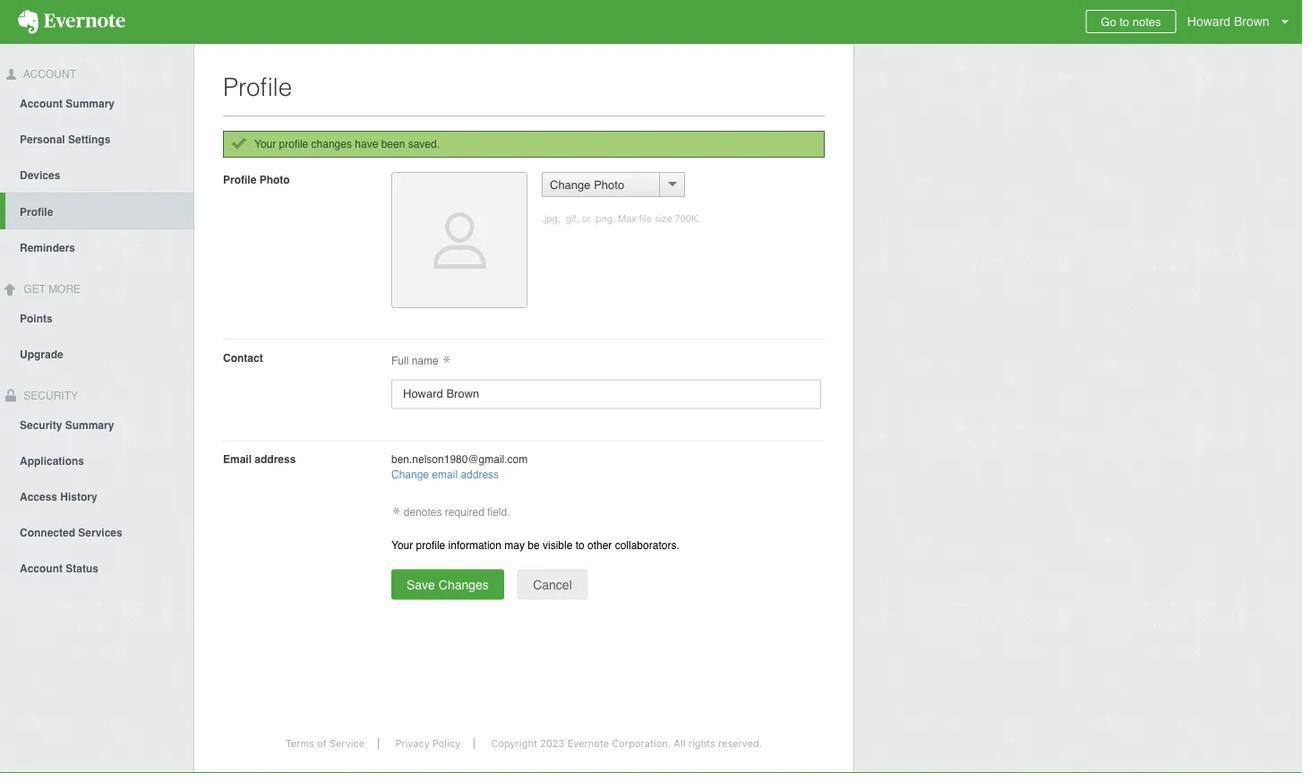 Task type: locate. For each thing, give the bounding box(es) containing it.
summary
[[66, 97, 115, 110], [65, 419, 114, 431]]

more
[[48, 283, 81, 295]]

0 horizontal spatial change
[[391, 468, 429, 481]]

summary up applications link
[[65, 419, 114, 431]]

security up security summary
[[21, 389, 78, 402]]

full name
[[391, 355, 442, 367]]

evernote
[[568, 738, 609, 749]]

account up the "personal"
[[20, 97, 63, 110]]

0 horizontal spatial to
[[576, 539, 585, 551]]

summary for security summary
[[65, 419, 114, 431]]

reminders
[[20, 242, 75, 254]]

changes
[[311, 138, 352, 150]]

be
[[528, 539, 540, 551]]

address right email
[[255, 453, 296, 466]]

to
[[1120, 15, 1130, 28], [576, 539, 585, 551]]

go
[[1101, 15, 1117, 28]]

profile for information
[[416, 539, 445, 551]]

your down the denotes
[[391, 539, 413, 551]]

howard
[[1188, 14, 1231, 29]]

1 horizontal spatial photo
[[594, 178, 624, 191]]

email
[[223, 453, 252, 466]]

1 vertical spatial your
[[391, 539, 413, 551]]

to right go at the right top of the page
[[1120, 15, 1130, 28]]

summary inside security summary link
[[65, 419, 114, 431]]

0 vertical spatial profile
[[279, 138, 308, 150]]

account for account status
[[20, 562, 63, 575]]

address inside 'ben.nelson1980@gmail.com change email address'
[[461, 468, 499, 481]]

account status link
[[0, 549, 193, 585]]

howard brown
[[1188, 14, 1270, 29]]

0 vertical spatial to
[[1120, 15, 1130, 28]]

reminders link
[[0, 229, 193, 265]]

photo up .png.
[[594, 178, 624, 191]]

policy
[[432, 738, 461, 749]]

.jpg, .gif, or .png. max file size 700k.
[[542, 213, 701, 224]]

2 vertical spatial account
[[20, 562, 63, 575]]

profile down the denotes
[[416, 539, 445, 551]]

photo
[[259, 173, 290, 186], [594, 178, 624, 191]]

.png.
[[593, 213, 615, 224]]

0 vertical spatial change
[[550, 178, 591, 191]]

change
[[550, 178, 591, 191], [391, 468, 429, 481]]

security for security summary
[[20, 419, 62, 431]]

profile left changes
[[279, 138, 308, 150]]

rights
[[688, 738, 715, 749]]

1 vertical spatial address
[[461, 468, 499, 481]]

change left email at the bottom of the page
[[391, 468, 429, 481]]

0 horizontal spatial profile
[[279, 138, 308, 150]]

denotes
[[404, 506, 442, 518]]

go to notes
[[1101, 15, 1161, 28]]

ben.nelson1980@gmail.com
[[391, 453, 528, 466]]

1 horizontal spatial address
[[461, 468, 499, 481]]

account for account
[[21, 68, 76, 81]]

0 vertical spatial account
[[21, 68, 76, 81]]

address down ben.nelson1980@gmail.com
[[461, 468, 499, 481]]

terms
[[286, 738, 314, 749]]

1 vertical spatial profile
[[416, 539, 445, 551]]

1 horizontal spatial your
[[391, 539, 413, 551]]

1 vertical spatial summary
[[65, 419, 114, 431]]

change photo
[[550, 178, 624, 191]]

0 vertical spatial security
[[21, 389, 78, 402]]

0 vertical spatial your
[[254, 138, 276, 150]]

summary inside account summary link
[[66, 97, 115, 110]]

email address
[[223, 453, 296, 466]]

photo down your profile changes have been saved.
[[259, 173, 290, 186]]

get
[[24, 283, 46, 295]]

0 vertical spatial address
[[255, 453, 296, 466]]

your profile changes have been saved.
[[254, 138, 440, 150]]

been
[[381, 138, 405, 150]]

0 vertical spatial summary
[[66, 97, 115, 110]]

None submit
[[391, 569, 504, 600], [518, 569, 587, 600], [391, 569, 504, 600], [518, 569, 587, 600]]

your profile information may be visible to other collaborators.
[[391, 539, 680, 551]]

change up .gif,
[[550, 178, 591, 191]]

security
[[21, 389, 78, 402], [20, 419, 62, 431]]

security up applications
[[20, 419, 62, 431]]

terms of service link
[[272, 738, 379, 749]]

to left other
[[576, 539, 585, 551]]

address
[[255, 453, 296, 466], [461, 468, 499, 481]]

profile
[[223, 73, 292, 101], [223, 173, 256, 186], [20, 206, 53, 218]]

account down the connected
[[20, 562, 63, 575]]

profile for profile link
[[20, 206, 53, 218]]

connected
[[20, 526, 75, 539]]

of
[[317, 738, 327, 749]]

account
[[21, 68, 76, 81], [20, 97, 63, 110], [20, 562, 63, 575]]

account up account summary
[[21, 68, 76, 81]]

your up "profile photo"
[[254, 138, 276, 150]]

account summary link
[[0, 85, 193, 121]]

1 horizontal spatial profile
[[416, 539, 445, 551]]

change email address link
[[391, 468, 499, 481]]

1 vertical spatial profile
[[223, 173, 256, 186]]

1 vertical spatial security
[[20, 419, 62, 431]]

0 horizontal spatial address
[[255, 453, 296, 466]]

1 vertical spatial change
[[391, 468, 429, 481]]

0 horizontal spatial photo
[[259, 173, 290, 186]]

terms of service
[[286, 738, 365, 749]]

points
[[20, 312, 53, 325]]

name
[[412, 355, 439, 367]]

ben.nelson1980@gmail.com change email address
[[391, 453, 528, 481]]

.gif,
[[563, 213, 579, 224]]

account inside "link"
[[20, 562, 63, 575]]

points link
[[0, 300, 193, 336]]

0 horizontal spatial your
[[254, 138, 276, 150]]

field.
[[487, 506, 510, 518]]

file
[[639, 213, 652, 224]]

your
[[254, 138, 276, 150], [391, 539, 413, 551]]

summary for account summary
[[66, 97, 115, 110]]

profile
[[279, 138, 308, 150], [416, 539, 445, 551]]

visible
[[543, 539, 573, 551]]

2 vertical spatial profile
[[20, 206, 53, 218]]

1 vertical spatial account
[[20, 97, 63, 110]]

service
[[330, 738, 365, 749]]

summary up 'personal settings' 'link'
[[66, 97, 115, 110]]



Task type: describe. For each thing, give the bounding box(es) containing it.
applications link
[[0, 442, 193, 478]]

may
[[505, 539, 525, 551]]

change inside 'ben.nelson1980@gmail.com change email address'
[[391, 468, 429, 481]]

corporation.
[[612, 738, 671, 749]]

get more
[[21, 283, 81, 295]]

reserved.
[[718, 738, 762, 749]]

brown
[[1234, 14, 1270, 29]]

700k.
[[675, 213, 701, 224]]

go to notes link
[[1086, 10, 1177, 33]]

your for your profile changes have been saved.
[[254, 138, 276, 150]]

evernote link
[[0, 0, 143, 44]]

profile for profile photo
[[223, 173, 256, 186]]

security summary
[[20, 419, 114, 431]]

personal settings link
[[0, 121, 193, 157]]

profile for changes
[[279, 138, 308, 150]]

1 horizontal spatial to
[[1120, 15, 1130, 28]]

1 horizontal spatial change
[[550, 178, 591, 191]]

photo for profile photo
[[259, 173, 290, 186]]

0 vertical spatial profile
[[223, 73, 292, 101]]

account summary
[[20, 97, 115, 110]]

information
[[448, 539, 502, 551]]

access history link
[[0, 478, 193, 514]]

personal
[[20, 133, 65, 146]]

max
[[618, 213, 637, 224]]

saved.
[[408, 138, 440, 150]]

access
[[20, 490, 57, 503]]

applications
[[20, 454, 84, 467]]

contact
[[223, 352, 263, 364]]

evernote image
[[0, 10, 143, 34]]

privacy
[[395, 738, 430, 749]]

copyright 2023 evernote corporation. all rights reserved.
[[491, 738, 762, 749]]

upgrade
[[20, 348, 63, 361]]

status
[[66, 562, 99, 575]]

or
[[582, 213, 591, 224]]

personal settings
[[20, 133, 111, 146]]

1 vertical spatial to
[[576, 539, 585, 551]]

security summary link
[[0, 406, 193, 442]]

security for security
[[21, 389, 78, 402]]

access history
[[20, 490, 97, 503]]

2023
[[540, 738, 565, 749]]

profile photo
[[223, 173, 290, 186]]

settings
[[68, 133, 111, 146]]

howard brown link
[[1183, 0, 1302, 44]]

connected services link
[[0, 514, 193, 549]]

have
[[355, 138, 378, 150]]

copyright
[[491, 738, 537, 749]]

Full name text field
[[391, 379, 821, 409]]

history
[[60, 490, 97, 503]]

upgrade link
[[0, 336, 193, 371]]

services
[[78, 526, 122, 539]]

full
[[391, 355, 409, 367]]

profile link
[[5, 192, 193, 229]]

size
[[655, 213, 672, 224]]

devices link
[[0, 157, 193, 192]]

notes
[[1133, 15, 1161, 28]]

other
[[588, 539, 612, 551]]

required
[[445, 506, 484, 518]]

privacy policy link
[[382, 738, 475, 749]]

photo for change photo
[[594, 178, 624, 191]]

collaborators.
[[615, 539, 680, 551]]

.jpg,
[[542, 213, 561, 224]]

your for your profile information may be visible to other collaborators.
[[391, 539, 413, 551]]

all
[[674, 738, 686, 749]]

email
[[432, 468, 458, 481]]

devices
[[20, 169, 60, 182]]

privacy policy
[[395, 738, 461, 749]]

account for account summary
[[20, 97, 63, 110]]

connected services
[[20, 526, 122, 539]]

account status
[[20, 562, 99, 575]]

denotes required field.
[[401, 506, 510, 518]]



Task type: vqa. For each thing, say whether or not it's contained in the screenshot.
tree within MAIN element
no



